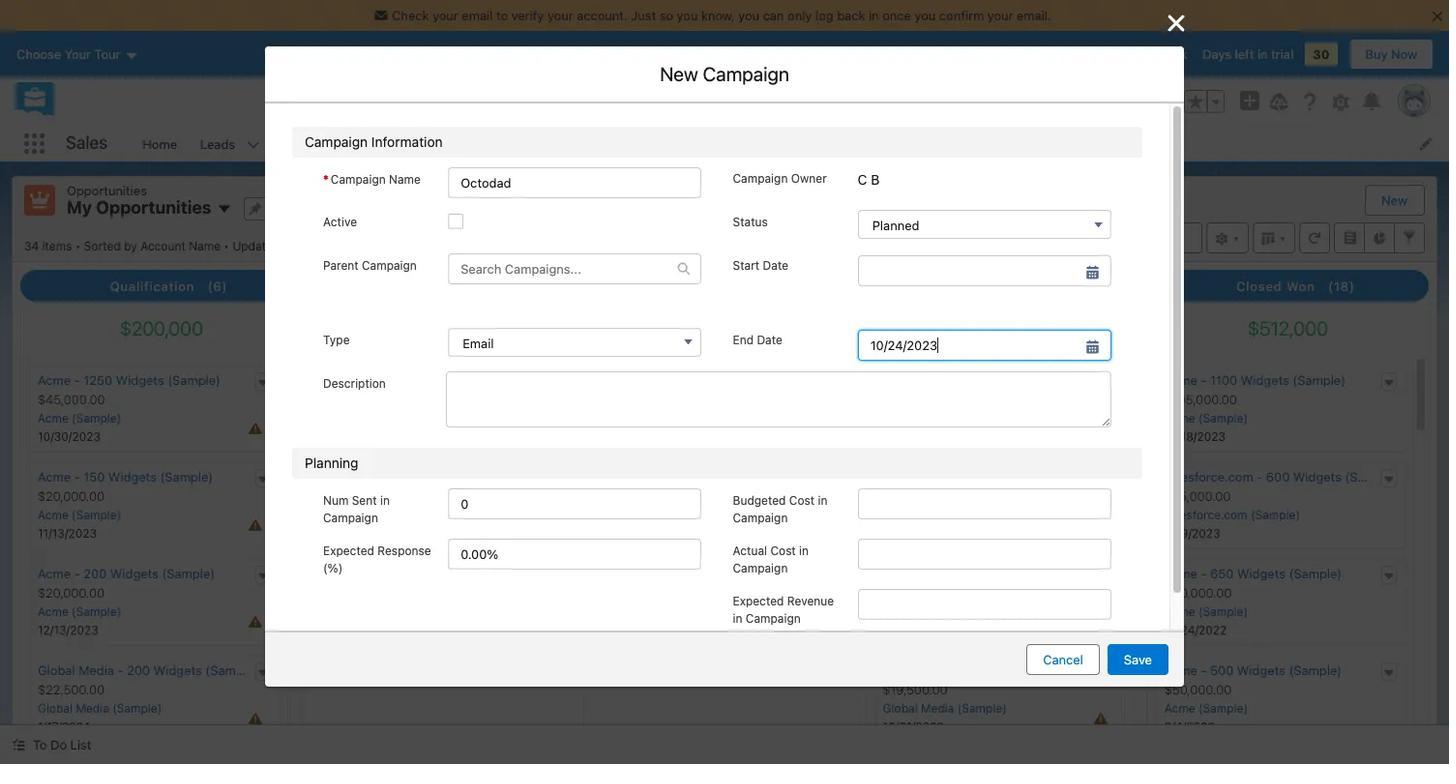 Task type: vqa. For each thing, say whether or not it's contained in the screenshot.


Task type: describe. For each thing, give the bounding box(es) containing it.
1 you from the left
[[677, 8, 698, 23]]

(sample) inside $50,000.00 acme (sample) 9/4/2023
[[1199, 702, 1248, 716]]

buy now
[[1366, 46, 1418, 62]]

salesforce.com - 200 widgets (sample) link
[[320, 469, 553, 485]]

actual cost in campaign for planned
[[733, 543, 809, 575]]

leads link
[[189, 126, 247, 162]]

- for acme - 200 widgets (sample)
[[74, 566, 80, 582]]

active for event
[[323, 215, 357, 229]]

- for acme - 500 widgets (sample)
[[1201, 663, 1207, 678]]

my opportunities|opportunities|list view element
[[12, 176, 1438, 764]]

text default image for acme - 500 widgets (sample)
[[1383, 667, 1396, 680]]

$50,000.00 acme (sample) 9/4/2023
[[1165, 682, 1248, 734]]

end date for planned
[[733, 332, 783, 347]]

to do list
[[33, 737, 91, 753]]

cost for budgeted cost in campaign text box
[[789, 493, 815, 508]]

(sample) inside $20,000.00 salesforce.com (sample) 11/7/2023
[[406, 508, 455, 523]]

days left in trial
[[1203, 46, 1294, 62]]

acme up $105,000.00
[[1165, 373, 1198, 388]]

field.
[[507, 218, 534, 232]]

expected response (%) for email
[[323, 543, 431, 575]]

completed button
[[858, 210, 1112, 239]]

$60,000.00 acme (sample) 10/24/2022
[[1165, 585, 1248, 638]]

confirm
[[939, 8, 984, 23]]

(sample) inside "$22,500.00 global media (sample) 1/17/2024"
[[112, 702, 162, 716]]

$19,500.00
[[883, 682, 948, 698]]

global media - 200 widgets (sample) link
[[38, 663, 258, 678]]

feedback
[[1130, 46, 1187, 62]]

analysis
[[430, 279, 485, 294]]

leave feedback
[[1093, 46, 1187, 62]]

actual for event
[[733, 543, 767, 558]]

34 items • sorted by account name • updated 30 minutes ago
[[24, 239, 368, 253]]

acme - 650 widgets (sample)
[[1165, 566, 1342, 582]]

180
[[972, 663, 994, 678]]

media up "$22,500.00 global media (sample) 1/17/2024"
[[79, 663, 114, 678]]

$10,000.00 global media (sample) 2/1/2024
[[883, 585, 1007, 638]]

global inside "$22,500.00 global media (sample) 1/17/2024"
[[38, 702, 73, 716]]

salesforce.com inside $20,000.00 salesforce.com (sample) 11/7/2023
[[320, 508, 403, 523]]

check
[[392, 8, 429, 23]]

acme (sample) link for 1100
[[1165, 411, 1248, 426]]

home
[[142, 136, 177, 151]]

2 • from the left
[[224, 239, 229, 253]]

salesforce.com for salesforce.com - 200 widgets (sample)
[[320, 469, 408, 485]]

$75,000.00 salesforce.com (sample) 4/19/2023
[[1165, 489, 1301, 541]]

new for planned
[[660, 63, 698, 85]]

new inside button
[[1382, 193, 1408, 208]]

2/1/2024
[[883, 623, 931, 638]]

campaign owner for completed
[[733, 171, 827, 186]]

trial
[[1272, 46, 1294, 62]]

actual for email
[[733, 543, 767, 558]]

salesforce.com inside '$75,000.00 salesforce.com (sample) 4/19/2023'
[[1165, 508, 1248, 523]]

b for completed
[[871, 171, 880, 188]]

Search My Opportunities list view. search field
[[971, 222, 1203, 253]]

10/31/2023
[[883, 720, 944, 734]]

just
[[631, 8, 656, 23]]

email.
[[1017, 8, 1052, 23]]

leave feedback link
[[1093, 46, 1187, 62]]

campaign information for email
[[305, 134, 443, 150]]

save for planned
[[1124, 652, 1152, 668]]

- for salesforce.com - 320 widgets (sample)
[[412, 566, 418, 582]]

150
[[84, 469, 105, 485]]

Parent Campaign text field
[[449, 254, 678, 284]]

parent campaign for event
[[323, 258, 417, 273]]

global down 12/13/2023
[[38, 663, 75, 678]]

c for planned
[[858, 171, 868, 188]]

event
[[463, 335, 495, 351]]

$75,000.00
[[1165, 489, 1231, 504]]

global media - 200 widgets (sample)
[[38, 663, 258, 678]]

edit
[[566, 63, 599, 85]]

none search field inside my opportunities|opportunities|list view element
[[971, 222, 1203, 253]]

new for completed
[[660, 63, 698, 85]]

acme down the 11/13/2023
[[38, 566, 71, 582]]

$200,000
[[120, 317, 203, 340]]

acme - 1,200 widgets (sample)
[[320, 373, 506, 388]]

600
[[1266, 469, 1290, 485]]

11/13/2023
[[38, 526, 97, 541]]

200 for acme
[[84, 566, 107, 582]]

$45,000.00
[[38, 392, 105, 407]]

$45,000.00 acme (sample) 10/30/2023
[[38, 392, 121, 444]]

widgets right 80
[[992, 566, 1040, 582]]

my opportunities status
[[24, 239, 233, 253]]

widgets right 180
[[997, 663, 1046, 678]]

end date for completed
[[733, 332, 783, 347]]

$20,000.00 acme (sample) 12/13/2023
[[38, 585, 121, 638]]

owner for completed
[[791, 171, 827, 186]]

salesforce.com - 600 widgets (sample) link
[[1165, 469, 1398, 485]]

3 you from the left
[[915, 8, 936, 23]]

buy
[[1366, 46, 1388, 62]]

start for completed
[[733, 258, 760, 273]]

num for email
[[323, 493, 349, 508]]

media inside $19,500.00 global media (sample) 10/31/2023
[[921, 702, 954, 716]]

acme - 200 widgets (sample)
[[38, 566, 215, 582]]

leads
[[200, 136, 235, 151]]

to
[[33, 737, 47, 753]]

media up $19,500.00
[[924, 663, 960, 678]]

text default image for $20,000.00
[[553, 473, 566, 487]]

(sample) inside "$45,000.00 acme (sample) 10/30/2023"
[[72, 411, 121, 426]]

once
[[883, 8, 911, 23]]

list containing home
[[131, 126, 1449, 162]]

num sent in campaign text field for email
[[448, 488, 702, 519]]

End Date text field
[[858, 330, 1112, 361]]

c b for completed
[[858, 171, 880, 188]]

$110,000.00
[[320, 392, 390, 407]]

contacts link
[[375, 126, 451, 162]]

minutes
[[301, 239, 344, 253]]

planning for event
[[305, 454, 358, 471]]

campaign name for email
[[331, 172, 421, 187]]

$512,000
[[1248, 317, 1328, 340]]

$105,000.00
[[1165, 392, 1238, 407]]

name for email
[[389, 172, 421, 187]]

widgets up "$22,500.00 global media (sample) 1/17/2024"
[[154, 663, 202, 678]]

expected revenue in campaign for completed
[[733, 594, 834, 626]]

contacts
[[387, 136, 440, 151]]

new button
[[1366, 186, 1423, 215]]

c b for planned
[[858, 171, 880, 188]]

media inside "$22,500.00 global media (sample) 1/17/2024"
[[76, 702, 109, 716]]

11/7/2023
[[320, 526, 372, 541]]

(sample) inside $19,500.00 global media (sample) 10/31/2023
[[958, 702, 1007, 716]]

3 your from the left
[[988, 8, 1014, 23]]

opportunities up account
[[96, 197, 211, 218]]

closed
[[1237, 279, 1283, 294]]

Budgeted Cost in Campaign text field
[[858, 488, 1112, 519]]

email
[[463, 335, 494, 351]]

end for completed
[[733, 332, 754, 347]]

cancel for completed
[[1043, 652, 1084, 668]]

actual cost in campaign text field for planned
[[858, 539, 1112, 570]]

expected for expected revenue in campaign text field related to planned
[[733, 594, 784, 608]]

$19,500.00 global media (sample) 10/31/2023
[[883, 682, 1007, 734]]

acme - 1100 widgets (sample) link
[[1165, 373, 1346, 388]]

(sample) inside $20,000.00 acme (sample) 11/13/2023
[[72, 508, 121, 523]]

complete
[[427, 218, 480, 232]]

media up $10,000.00
[[924, 566, 960, 582]]

acme - 140 widgets (sample) link
[[883, 469, 1059, 485]]

list view controls image
[[1207, 222, 1249, 253]]

- for salesforce.com - 200 widgets (sample)
[[412, 469, 418, 485]]

(%) for email
[[323, 561, 343, 575]]

acme inside "$45,000.00 acme (sample) 10/30/2023"
[[38, 411, 68, 426]]

- for acme - 650 widgets (sample)
[[1201, 566, 1207, 582]]

1 horizontal spatial 1250
[[670, 63, 712, 85]]

name for event
[[389, 172, 421, 187]]

12/13/2023
[[38, 623, 98, 638]]

200 for salesforce.com
[[421, 469, 444, 485]]

media inside "$10,000.00 global media (sample) 2/1/2024"
[[921, 605, 954, 619]]

buy now button
[[1349, 39, 1434, 70]]

save for completed
[[1124, 652, 1152, 668]]

$60,000.00
[[1165, 585, 1232, 601]]

cost for actual cost in campaign "text box" for completed
[[771, 543, 796, 558]]

text default image for acme - 200 widgets (sample)
[[257, 570, 270, 583]]

new campaign for completed
[[660, 63, 789, 85]]

this
[[483, 218, 503, 232]]

widgets for acme - 140 widgets (sample)
[[954, 469, 1002, 485]]

text default image for global media - 200 widgets (sample)
[[257, 667, 270, 680]]

global up $19,500.00
[[883, 663, 920, 678]]

needs
[[383, 279, 425, 294]]

acme inside the $20,000.00 acme (sample) 12/13/2023
[[38, 605, 68, 619]]

budgeted for planned
[[733, 493, 786, 508]]

$20,000.00 salesforce.com (sample) 11/7/2023
[[320, 489, 455, 541]]

inverse image for planned
[[1165, 12, 1188, 35]]

expected response (%) text field for email
[[448, 539, 702, 570]]

$22,500.00 for global
[[38, 682, 105, 698]]

acme up $110,000.00 on the left bottom of the page
[[320, 373, 352, 388]]

owner for planned
[[791, 171, 827, 186]]

1100
[[1211, 373, 1238, 388]]

acme - 650 widgets (sample) link
[[1165, 566, 1342, 582]]

- for salesforce.com - 600 widgets (sample)
[[1257, 469, 1263, 485]]

status for planned
[[733, 215, 768, 229]]

10/18/2023
[[1165, 430, 1226, 444]]

description for event
[[323, 376, 386, 391]]

acme - 170 widgets (sample)
[[883, 373, 1058, 388]]

$10,000.00
[[883, 585, 948, 601]]

acme - 150 widgets (sample)
[[38, 469, 213, 485]]

30 inside my opportunities|opportunities|list view element
[[283, 239, 298, 253]]

$105,000.00 acme (sample) 10/18/2023
[[1165, 392, 1248, 444]]

account
[[140, 239, 186, 253]]

budgeted cost in campaign for completed
[[733, 493, 828, 525]]

complete this field.
[[427, 218, 534, 232]]

acme - 500 widgets (sample) link
[[1165, 663, 1342, 678]]

acme inside $60,000.00 acme (sample) 10/24/2022
[[1165, 605, 1196, 619]]

home link
[[131, 126, 189, 162]]

text default image for $75,000.00
[[1383, 473, 1396, 487]]

opportunity owner
[[292, 248, 358, 277]]

$20,000.00 inside the $20,000.00 acme (sample) 12/13/2023
[[38, 585, 105, 601]]

start date for planned
[[733, 258, 789, 273]]

- up search... button
[[656, 63, 665, 85]]

actual cost in campaign for completed
[[733, 543, 809, 575]]

global media - 80 widgets (sample)
[[883, 566, 1096, 582]]

active for email
[[323, 215, 357, 229]]

$164,000
[[403, 317, 484, 340]]

global media (sample) link for $211,500
[[883, 702, 1007, 716]]

acme left the 140
[[883, 469, 916, 485]]

so
[[660, 8, 673, 23]]

global inside $19,500.00 global media (sample) 10/31/2023
[[883, 702, 918, 716]]

response for event
[[378, 543, 431, 558]]

2 your from the left
[[548, 8, 573, 23]]

contacts list item
[[375, 126, 476, 162]]

campaign information for event
[[305, 134, 443, 150]]

widgets for acme - 500 widgets (sample)
[[1237, 663, 1286, 678]]

(sample) inside $60,000.00 acme (sample) 10/24/2022
[[1199, 605, 1248, 619]]

start date text field for planned
[[858, 255, 1112, 286]]

num sent in campaign text field for event
[[448, 488, 702, 519]]

widgets for acme - 1250 widgets (sample)
[[116, 373, 164, 388]]

qualification
[[110, 279, 195, 294]]

active checkbox for email
[[448, 214, 464, 230]]



Task type: locate. For each thing, give the bounding box(es) containing it.
media down $10,000.00
[[921, 605, 954, 619]]

• left updated
[[224, 239, 229, 253]]

* text field down event popup button on the left of the page
[[427, 397, 702, 428]]

9/4/2023
[[1165, 720, 1215, 734]]

$20,000.00 down "150"
[[38, 489, 105, 504]]

select list display image
[[1253, 222, 1296, 253]]

num sent in campaign for event
[[323, 493, 390, 525]]

opportunity for information
[[284, 119, 369, 136]]

End Date text field
[[858, 330, 1112, 361]]

information
[[373, 119, 453, 136], [371, 134, 443, 150], [371, 134, 443, 150], [358, 530, 438, 548]]

save button
[[1108, 644, 1169, 675], [1108, 644, 1169, 675]]

budgeted
[[733, 493, 786, 508], [733, 493, 786, 508]]

active checkbox for event
[[448, 214, 464, 230]]

your left "email"
[[433, 8, 458, 23]]

salesforce.com down $75,000.00
[[1165, 508, 1248, 523]]

$20,000.00 inside $20,000.00 salesforce.com (sample) 11/7/2023
[[320, 489, 386, 504]]

status for completed
[[733, 215, 768, 229]]

(3)
[[498, 279, 518, 294]]

widgets right 500
[[1237, 663, 1286, 678]]

1250 inside my opportunities|opportunities|list view element
[[84, 373, 112, 388]]

campaign
[[703, 63, 789, 85], [703, 63, 789, 85], [305, 134, 368, 150], [305, 134, 368, 150], [733, 171, 788, 186], [733, 171, 788, 186], [331, 172, 386, 187], [331, 172, 386, 187], [362, 258, 417, 273], [362, 258, 417, 273], [323, 510, 378, 525], [323, 510, 378, 525], [733, 510, 788, 525], [733, 510, 788, 525], [733, 561, 788, 575], [733, 561, 788, 575], [746, 611, 801, 626], [746, 611, 801, 626]]

acme right the edit
[[603, 63, 652, 85]]

needs analysis
[[383, 279, 485, 294]]

$22,500.00 for acme
[[883, 489, 950, 504]]

acme - 1250 widgets (sample) link
[[38, 373, 221, 388]]

end for planned
[[733, 332, 754, 347]]

Active checkbox
[[448, 214, 464, 230], [448, 214, 464, 230]]

search...
[[539, 94, 591, 109]]

cancel button for planned
[[1027, 644, 1100, 675]]

new
[[660, 63, 698, 85], [660, 63, 698, 85], [1382, 193, 1408, 208]]

0 vertical spatial opportunity
[[284, 119, 369, 136]]

Expected Response (%) text field
[[448, 539, 702, 570], [448, 539, 702, 570]]

- left 320
[[412, 566, 418, 582]]

text default image for $22,500.00
[[1102, 473, 1115, 487]]

save
[[1124, 652, 1152, 668], [1124, 652, 1152, 668]]

opportunity left 'contacts' link
[[284, 119, 369, 136]]

planned button
[[858, 210, 1112, 239]]

email
[[462, 8, 493, 23]]

0 vertical spatial * text field
[[427, 288, 702, 319]]

0 vertical spatial * list item
[[729, 225, 1147, 291]]

text default image for $19,500.00
[[1102, 667, 1115, 680]]

sent
[[352, 493, 377, 508], [352, 493, 377, 508]]

widgets right 320
[[448, 566, 496, 582]]

200 up "$22,500.00 global media (sample) 1/17/2024"
[[127, 663, 150, 678]]

1 horizontal spatial •
[[224, 239, 229, 253]]

None search field
[[971, 222, 1203, 253]]

widgets right 650
[[1238, 566, 1286, 582]]

save button for planned
[[1108, 644, 1169, 675]]

1 horizontal spatial your
[[548, 8, 573, 23]]

0 horizontal spatial $22,500.00
[[38, 682, 105, 698]]

expected revenue in campaign text field for completed
[[858, 589, 1112, 620]]

acme (sample) link up 1/2/2024
[[883, 508, 966, 523]]

acme up $50,000.00
[[1165, 663, 1198, 678]]

acme up the 11/13/2023
[[38, 508, 68, 523]]

widgets for acme - 650 widgets (sample)
[[1238, 566, 1286, 582]]

acme up 1/2/2024
[[883, 508, 914, 523]]

salesforce.com (sample) link up additional information
[[320, 508, 455, 523]]

type for email
[[323, 332, 350, 347]]

1 vertical spatial * list item
[[288, 437, 706, 503]]

global media (sample) link down $10,000.00
[[883, 605, 1007, 619]]

salesforce.com - 200 widgets (sample)
[[320, 469, 553, 485]]

global media - 80 widgets (sample) link
[[883, 566, 1096, 582]]

text default image
[[257, 376, 270, 390], [257, 473, 270, 487], [257, 570, 270, 583], [553, 570, 566, 583], [1102, 570, 1115, 583], [257, 667, 270, 680], [1383, 667, 1396, 680], [12, 739, 25, 752]]

- left "170"
[[919, 373, 925, 388]]

1250 up search... button
[[670, 63, 712, 85]]

* text field down parent campaign text field
[[427, 288, 702, 319]]

actual
[[733, 543, 767, 558], [733, 543, 767, 558]]

your right verify
[[548, 8, 573, 23]]

acme up 10/30/2023
[[38, 411, 68, 426]]

- left 600
[[1257, 469, 1263, 485]]

Budgeted Cost in Campaign text field
[[858, 488, 1112, 519]]

- up the $20,000.00 acme (sample) 12/13/2023
[[74, 566, 80, 582]]

acme (sample) link
[[38, 411, 121, 426], [1165, 411, 1248, 426], [38, 508, 121, 523], [883, 508, 966, 523], [38, 605, 121, 619], [1165, 605, 1248, 619], [1165, 702, 1248, 716]]

salesforce.com up $20,000.00 salesforce.com (sample) 11/7/2023
[[320, 469, 408, 485]]

text default image for $60,000.00
[[1383, 570, 1396, 583]]

1 vertical spatial * text field
[[427, 397, 702, 428]]

list item
[[706, 126, 786, 162], [729, 160, 1147, 225], [729, 291, 1147, 357], [288, 329, 706, 395], [288, 571, 706, 637], [729, 571, 1147, 637]]

your
[[433, 8, 458, 23], [548, 8, 573, 23], [988, 8, 1014, 23]]

global up 2/1/2024
[[883, 605, 918, 619]]

search... button
[[501, 86, 888, 117]]

- left 80
[[963, 566, 969, 582]]

salesforce.com down additional information
[[320, 566, 408, 582]]

start
[[733, 258, 760, 273], [733, 258, 760, 273]]

text default image
[[678, 262, 691, 275], [678, 262, 691, 275], [1102, 376, 1115, 390], [1383, 376, 1396, 390], [553, 473, 566, 487], [1102, 473, 1115, 487], [1383, 473, 1396, 487], [1383, 570, 1396, 583], [1102, 667, 1115, 680]]

global up $10,000.00
[[883, 566, 920, 582]]

$211,500
[[969, 317, 1045, 340]]

$22,500.00 inside the $22,500.00 acme (sample) 1/2/2024
[[883, 489, 950, 504]]

cancel for planned
[[1043, 652, 1084, 668]]

end
[[733, 332, 754, 347], [733, 332, 754, 347]]

items
[[42, 239, 72, 253]]

c b
[[858, 171, 880, 188], [858, 171, 880, 188]]

campaign information
[[305, 134, 443, 150], [305, 134, 443, 150]]

acme (sample) link up the 11/13/2023
[[38, 508, 121, 523]]

30 right trial on the top
[[1313, 46, 1330, 62]]

sent for event
[[352, 493, 377, 508]]

1 horizontal spatial * list item
[[729, 225, 1147, 291]]

text default image for $105,000.00
[[1383, 376, 1396, 390]]

leave
[[1093, 46, 1127, 62]]

Description text field
[[446, 371, 1112, 427]]

media down $19,500.00
[[921, 702, 954, 716]]

acme up "9/4/2023"
[[1165, 702, 1196, 716]]

$22,500.00 inside "$22,500.00 global media (sample) 1/17/2024"
[[38, 682, 105, 698]]

accounts list item
[[272, 126, 375, 162]]

your left email.
[[988, 8, 1014, 23]]

acme up 10/18/2023
[[1165, 411, 1196, 426]]

acme (sample) link for 1250
[[38, 411, 121, 426]]

sorted
[[84, 239, 121, 253]]

1 * text field from the top
[[427, 288, 702, 319]]

my
[[67, 197, 92, 218]]

to
[[496, 8, 508, 23]]

acme up 10/24/2022
[[1165, 605, 1196, 619]]

(sample) inside $105,000.00 acme (sample) 10/18/2023
[[1199, 411, 1248, 426]]

200 up the $20,000.00 acme (sample) 12/13/2023
[[84, 566, 107, 582]]

$22,500.00
[[883, 489, 950, 504], [38, 682, 105, 698]]

widgets up the $20,000.00 acme (sample) 12/13/2023
[[110, 566, 159, 582]]

0 horizontal spatial 1250
[[84, 373, 112, 388]]

widgets right 1,200 at the left of the page
[[401, 373, 449, 388]]

acme (sample) link up 12/13/2023
[[38, 605, 121, 619]]

1250 up $45,000.00
[[84, 373, 112, 388]]

widgets right "150"
[[108, 469, 157, 485]]

do
[[50, 737, 67, 753]]

- up $105,000.00
[[1201, 373, 1207, 388]]

0 vertical spatial 200
[[421, 469, 444, 485]]

text default image for acme - 150 widgets (sample)
[[257, 473, 270, 487]]

0 vertical spatial 30
[[1313, 46, 1330, 62]]

(sample)
[[792, 63, 869, 85], [168, 373, 221, 388], [453, 373, 506, 388], [1005, 373, 1058, 388], [1293, 373, 1346, 388], [72, 411, 121, 426], [1199, 411, 1248, 426], [160, 469, 213, 485], [500, 469, 553, 485], [1006, 469, 1059, 485], [1345, 469, 1398, 485], [72, 508, 121, 523], [406, 508, 455, 523], [917, 508, 966, 523], [1251, 508, 1301, 523], [162, 566, 215, 582], [500, 566, 553, 582], [1043, 566, 1096, 582], [1289, 566, 1342, 582], [72, 605, 121, 619], [958, 605, 1007, 619], [1199, 605, 1248, 619], [205, 663, 258, 678], [1049, 663, 1102, 678], [1289, 663, 1342, 678], [112, 702, 162, 716], [958, 702, 1007, 716], [1199, 702, 1248, 716]]

1 vertical spatial $22,500.00
[[38, 682, 105, 698]]

you right once
[[915, 8, 936, 23]]

salesforce.com for salesforce.com - 600 widgets (sample)
[[1165, 469, 1254, 485]]

$22,500.00 down the 140
[[883, 489, 950, 504]]

revenue for completed
[[787, 594, 834, 608]]

salesforce.com (sample) link down $75,000.00
[[1165, 508, 1301, 523]]

new campaign for planned
[[660, 63, 789, 85]]

parent for event
[[323, 258, 359, 273]]

email button
[[448, 328, 702, 357]]

inverse image
[[1165, 12, 1188, 35], [1165, 12, 1188, 35], [1165, 12, 1188, 35]]

salesforce.com (sample) link for $512,000
[[1165, 508, 1301, 523]]

salesforce.com up additional information
[[320, 508, 403, 523]]

acme inside $20,000.00 acme (sample) 11/13/2023
[[38, 508, 68, 523]]

acme inside $105,000.00 acme (sample) 10/18/2023
[[1165, 411, 1196, 426]]

acme (sample) link for 650
[[1165, 605, 1248, 619]]

200 up $20,000.00 salesforce.com (sample) 11/7/2023
[[421, 469, 444, 485]]

2 salesforce.com (sample) link from the left
[[1165, 508, 1301, 523]]

opportunity right updated
[[292, 248, 358, 262]]

acme - 1,200 widgets (sample) link
[[320, 373, 506, 388]]

num
[[323, 493, 349, 508], [323, 493, 349, 508]]

acme (sample) link down $60,000.00
[[1165, 605, 1248, 619]]

acme - 150 widgets (sample) link
[[38, 469, 213, 485]]

30 left minutes
[[283, 239, 298, 253]]

170
[[929, 373, 949, 388]]

1 horizontal spatial 30
[[1313, 46, 1330, 62]]

2 you from the left
[[739, 8, 760, 23]]

c
[[858, 171, 868, 188], [858, 171, 868, 188]]

ago
[[347, 239, 368, 253]]

widgets down the $200,000 on the left of the page
[[116, 373, 164, 388]]

1 vertical spatial 1250
[[84, 373, 112, 388]]

Start Date text field
[[858, 255, 1112, 286], [858, 255, 1112, 286]]

acme - 140 widgets (sample)
[[883, 469, 1059, 485]]

c for completed
[[858, 171, 868, 188]]

1 horizontal spatial 200
[[127, 663, 150, 678]]

acme - 1100 widgets (sample)
[[1165, 373, 1346, 388]]

num sent in campaign
[[323, 493, 390, 525], [323, 493, 390, 525]]

$20,000.00
[[38, 489, 105, 504], [320, 489, 386, 504], [38, 585, 105, 601]]

event button
[[448, 328, 702, 357]]

acme left "150"
[[38, 469, 71, 485]]

text default image inside to do list button
[[12, 739, 25, 752]]

widgets for acme - 200 widgets (sample)
[[110, 566, 159, 582]]

start date text field for completed
[[858, 255, 1112, 286]]

revenue for planned
[[787, 594, 834, 608]]

global up 1/17/2024
[[38, 702, 73, 716]]

$20,000.00 up 12/13/2023
[[38, 585, 105, 601]]

• right items at the left top of the page
[[75, 239, 81, 253]]

Actual Cost in Campaign text field
[[858, 539, 1112, 570], [858, 539, 1112, 570]]

- up $110,000.00 on the left bottom of the page
[[356, 373, 362, 388]]

0 horizontal spatial 30
[[283, 239, 298, 253]]

1 • from the left
[[75, 239, 81, 253]]

budgeted for completed
[[733, 493, 786, 508]]

sent for email
[[352, 493, 377, 508]]

- for acme - 1250 widgets (sample)
[[74, 373, 80, 388]]

acme inside $50,000.00 acme (sample) 9/4/2023
[[1165, 702, 1196, 716]]

only
[[788, 8, 812, 23]]

widgets down end date text field
[[953, 373, 1001, 388]]

- left 180
[[963, 663, 969, 678]]

opportunity information
[[284, 119, 453, 136]]

text default image for salesforce.com - 320 widgets (sample)
[[553, 570, 566, 583]]

* text field
[[427, 288, 702, 319], [427, 397, 702, 428]]

2 horizontal spatial 200
[[421, 469, 444, 485]]

0 horizontal spatial you
[[677, 8, 698, 23]]

type for event
[[323, 332, 350, 347]]

acme up $60,000.00
[[1165, 566, 1198, 582]]

- left 650
[[1201, 566, 1207, 582]]

acme left "170"
[[883, 373, 916, 388]]

1 vertical spatial opportunity
[[292, 248, 358, 262]]

global media (sample) link
[[883, 605, 1007, 619], [38, 702, 162, 716], [883, 702, 1007, 716]]

•
[[75, 239, 81, 253], [224, 239, 229, 253]]

cost for actual cost in campaign "text box" corresponding to planned
[[771, 543, 796, 558]]

owner inside opportunity owner
[[292, 262, 328, 277]]

completed
[[872, 218, 937, 233]]

1,200
[[365, 373, 397, 388]]

- up $20,000.00 salesforce.com (sample) 11/7/2023
[[412, 469, 418, 485]]

1 vertical spatial 30
[[283, 239, 298, 253]]

salesforce.com (sample) link for $164,000
[[320, 508, 455, 523]]

closed won
[[1237, 279, 1316, 294]]

Description text field
[[446, 371, 1112, 427]]

global media - 180 widgets (sample) link
[[883, 663, 1102, 678]]

acme inside the $22,500.00 acme (sample) 1/2/2024
[[883, 508, 914, 523]]

salesforce.com - 320 widgets (sample)
[[320, 566, 553, 582]]

leads list item
[[189, 126, 272, 162]]

cancel button for completed
[[1027, 644, 1100, 675]]

None text field
[[448, 167, 702, 198], [448, 167, 702, 198], [868, 185, 1143, 216], [868, 316, 1143, 347], [427, 354, 702, 385], [448, 167, 702, 198], [448, 167, 702, 198], [868, 185, 1143, 216], [868, 316, 1143, 347], [427, 354, 702, 385]]

1 vertical spatial 200
[[84, 566, 107, 582]]

500
[[1211, 663, 1234, 678]]

acme
[[603, 63, 652, 85], [38, 373, 71, 388], [320, 373, 352, 388], [883, 373, 916, 388], [1165, 373, 1198, 388], [38, 411, 68, 426], [1165, 411, 1196, 426], [38, 469, 71, 485], [883, 469, 916, 485], [38, 508, 68, 523], [883, 508, 914, 523], [38, 566, 71, 582], [1165, 566, 1198, 582], [38, 605, 68, 619], [1165, 605, 1196, 619], [1165, 663, 1198, 678], [1165, 702, 1196, 716]]

- for acme - 1,200 widgets (sample)
[[356, 373, 362, 388]]

0 horizontal spatial 200
[[84, 566, 107, 582]]

name
[[389, 172, 421, 187], [389, 172, 421, 187], [189, 239, 221, 253]]

acme up 12/13/2023
[[38, 605, 68, 619]]

budgeted cost in campaign for planned
[[733, 493, 828, 525]]

start date for completed
[[733, 258, 789, 273]]

list
[[70, 737, 91, 753]]

* list item
[[729, 225, 1147, 291], [288, 437, 706, 503]]

expected response (%) text field for event
[[448, 539, 702, 570]]

Num Sent in Campaign text field
[[448, 488, 702, 519], [448, 488, 702, 519]]

start for planned
[[733, 258, 760, 273]]

widgets down can
[[717, 63, 787, 85]]

actual cost in campaign text field for completed
[[858, 539, 1112, 570]]

b for planned
[[871, 171, 880, 188]]

complete this field. list item
[[288, 160, 706, 242]]

owner
[[791, 171, 827, 186], [791, 171, 827, 186], [292, 262, 328, 277]]

global inside "$10,000.00 global media (sample) 2/1/2024"
[[883, 605, 918, 619]]

now
[[1391, 46, 1418, 62]]

1 salesforce.com (sample) link from the left
[[320, 508, 455, 523]]

expected response (%) for event
[[323, 543, 431, 575]]

(%) for event
[[323, 561, 343, 575]]

0 vertical spatial $22,500.00
[[883, 489, 950, 504]]

(sample) inside the $20,000.00 acme (sample) 12/13/2023
[[72, 605, 121, 619]]

- left the 140
[[919, 469, 925, 485]]

$20,000.00 inside $20,000.00 acme (sample) 11/13/2023
[[38, 489, 105, 504]]

global media (sample) link up 1/17/2024
[[38, 702, 162, 716]]

planned
[[872, 218, 920, 233]]

widgets up budgeted cost in campaign text field at the right
[[954, 469, 1002, 485]]

1 horizontal spatial salesforce.com (sample) link
[[1165, 508, 1301, 523]]

opportunities down the "sales"
[[67, 183, 147, 198]]

expected for expected response (%) text box for event
[[323, 543, 374, 558]]

- for acme - 150 widgets (sample)
[[74, 469, 80, 485]]

0 horizontal spatial * list item
[[288, 437, 706, 503]]

(%)
[[323, 561, 343, 575], [323, 561, 343, 575]]

acme (sample) link for 140
[[883, 508, 966, 523]]

widgets for acme - 170 widgets (sample)
[[953, 373, 1001, 388]]

expected for expected revenue in campaign text field corresponding to completed
[[733, 594, 784, 608]]

1 horizontal spatial $22,500.00
[[883, 489, 950, 504]]

salesforce.com up $75,000.00
[[1165, 469, 1254, 485]]

won
[[1287, 279, 1316, 294]]

cost for budgeted cost in campaign text field at the right
[[789, 493, 815, 508]]

$22,500.00 up 1/17/2024
[[38, 682, 105, 698]]

name inside my opportunities|opportunities|list view element
[[189, 239, 221, 253]]

acme (sample) link for 200
[[38, 605, 121, 619]]

0 horizontal spatial •
[[75, 239, 81, 253]]

widgets up $20,000.00 salesforce.com (sample) 11/7/2023
[[448, 469, 496, 485]]

campaign owner
[[733, 171, 827, 186], [733, 171, 827, 186]]

expected revenue in campaign text field for planned
[[858, 589, 1112, 620]]

global up 10/31/2023 at right
[[883, 702, 918, 716]]

salesforce.com (sample) link
[[320, 508, 455, 523], [1165, 508, 1301, 523]]

2 * text field from the top
[[427, 397, 702, 428]]

(sample) inside the $22,500.00 acme (sample) 1/2/2024
[[917, 508, 966, 523]]

opportunity for owner
[[292, 248, 358, 262]]

widgets for acme - 1,200 widgets (sample)
[[401, 373, 449, 388]]

11/15/2023
[[320, 623, 379, 638]]

acme (sample) link down $105,000.00
[[1165, 411, 1248, 426]]

acme up $45,000.00
[[38, 373, 71, 388]]

Expected Revenue in Campaign text field
[[858, 589, 1112, 620], [858, 589, 1112, 620]]

acme (sample) link down $50,000.00
[[1165, 702, 1248, 716]]

widgets for salesforce.com - 600 widgets (sample)
[[1294, 469, 1342, 485]]

(sample) inside "$10,000.00 global media (sample) 2/1/2024"
[[958, 605, 1007, 619]]

global media (sample) link down $19,500.00
[[883, 702, 1007, 716]]

acme (sample) link down $45,000.00
[[38, 411, 121, 426]]

list
[[131, 126, 1449, 162]]

acme (sample) link for 500
[[1165, 702, 1248, 716]]

- up "$22,500.00 global media (sample) 1/17/2024"
[[118, 663, 124, 678]]

1 horizontal spatial you
[[739, 8, 760, 23]]

global media - 180 widgets (sample)
[[883, 663, 1102, 678]]

2 vertical spatial 200
[[127, 663, 150, 678]]

widgets right 1100
[[1241, 373, 1290, 388]]

0 horizontal spatial your
[[433, 8, 458, 23]]

text default image for acme - 1250 widgets (sample)
[[257, 376, 270, 390]]

2 horizontal spatial your
[[988, 8, 1014, 23]]

accounts
[[284, 136, 338, 151]]

parent campaign for email
[[323, 258, 417, 273]]

widgets for acme - 1100 widgets (sample)
[[1241, 373, 1290, 388]]

in
[[869, 8, 879, 23], [1258, 46, 1268, 62], [380, 493, 390, 508], [380, 493, 390, 508], [818, 493, 828, 508], [818, 493, 828, 508], [799, 543, 809, 558], [799, 543, 809, 558], [733, 611, 743, 626], [733, 611, 743, 626]]

num sent in campaign for email
[[323, 493, 390, 525]]

2 horizontal spatial you
[[915, 8, 936, 23]]

1 your from the left
[[433, 8, 458, 23]]

you left can
[[739, 8, 760, 23]]

0 vertical spatial 1250
[[670, 63, 712, 85]]

expected for expected response (%) text box corresponding to email
[[323, 543, 374, 558]]

days
[[1203, 46, 1232, 62]]

(sample) inside '$75,000.00 salesforce.com (sample) 4/19/2023'
[[1251, 508, 1301, 523]]

- left 500
[[1201, 663, 1207, 678]]

widgets right 600
[[1294, 469, 1342, 485]]

$50,000.00
[[1165, 682, 1232, 698]]

- up $45,000.00
[[74, 373, 80, 388]]

group
[[1184, 90, 1225, 113]]

cost
[[789, 493, 815, 508], [789, 493, 815, 508], [771, 543, 796, 558], [771, 543, 796, 558]]

0 horizontal spatial salesforce.com (sample) link
[[320, 508, 455, 523]]

start date
[[733, 258, 789, 273], [733, 258, 789, 273]]

$20,000.00 up 11/7/2023
[[320, 489, 386, 504]]

200
[[421, 469, 444, 485], [84, 566, 107, 582], [127, 663, 150, 678]]



